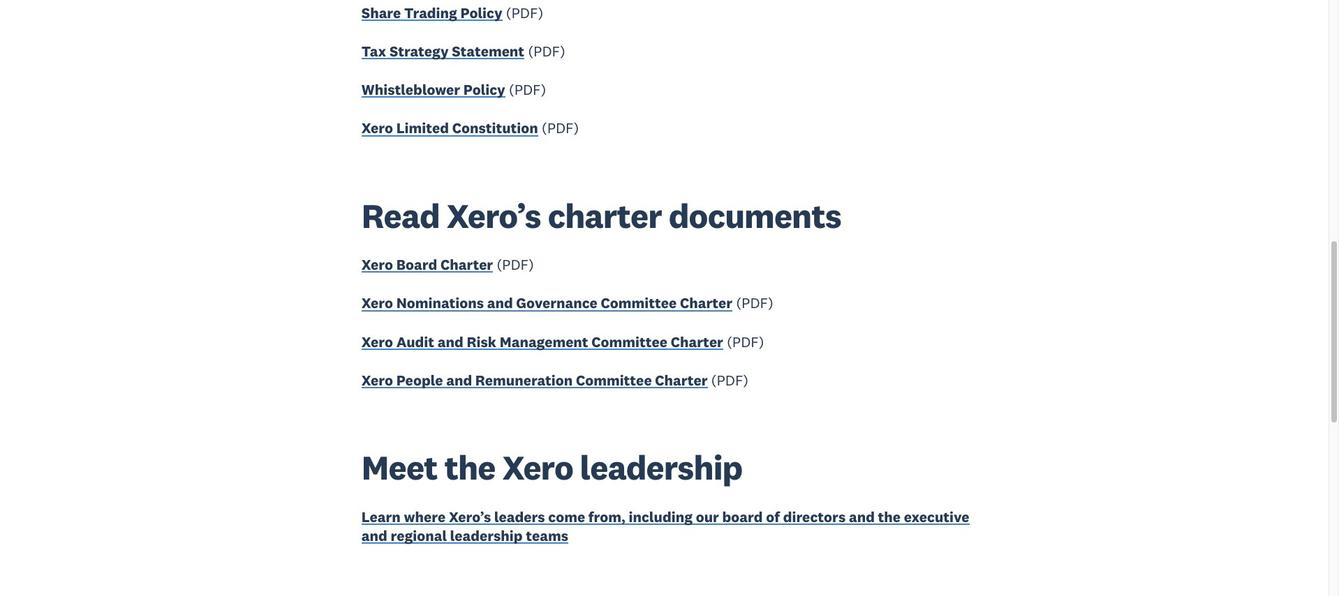 Task type: describe. For each thing, give the bounding box(es) containing it.
xero board charter link
[[362, 256, 493, 278]]

documents
[[669, 195, 841, 237]]

from,
[[588, 508, 625, 527]]

xero for xero board charter
[[362, 256, 393, 274]]

whistleblower policy (pdf)
[[362, 80, 546, 99]]

executive
[[904, 508, 969, 527]]

xero for xero people and remuneration committee charter
[[362, 371, 393, 390]]

whistleblower policy link
[[362, 80, 505, 102]]

meet
[[362, 447, 437, 490]]

come
[[548, 508, 585, 527]]

xero audit and risk management committee charter (pdf)
[[362, 333, 764, 352]]

xero people and remuneration committee charter (pdf)
[[362, 371, 748, 390]]

0 vertical spatial xero's
[[447, 195, 541, 237]]

committee for governance
[[601, 294, 677, 313]]

management
[[500, 333, 588, 352]]

xero limited constitution link
[[362, 119, 538, 141]]

xero audit and risk management committee charter link
[[362, 333, 723, 355]]

0 vertical spatial policy
[[460, 3, 502, 22]]

0 vertical spatial leadership
[[580, 447, 742, 490]]

and for risk
[[438, 333, 463, 352]]

read xero's charter documents
[[362, 195, 841, 237]]

xero for xero nominations and governance committee charter
[[362, 294, 393, 313]]

strategy
[[389, 42, 449, 61]]

regional
[[391, 527, 447, 546]]

xero's inside learn where xero's leaders come from, including our board of directors and the executive and regional leadership teams
[[449, 508, 491, 527]]

read
[[362, 195, 440, 237]]

leaders
[[494, 508, 545, 527]]

leadership inside learn where xero's leaders come from, including our board of directors and the executive and regional leadership teams
[[450, 527, 523, 546]]

xero for xero limited constitution
[[362, 119, 393, 138]]

share trading policy link
[[362, 3, 502, 25]]

xero limited constitution (pdf)
[[362, 119, 579, 138]]

meet the xero leadership
[[362, 447, 742, 490]]

xero board charter (pdf)
[[362, 256, 534, 274]]

learn where xero's leaders come from, including our board of directors and the executive and regional leadership teams
[[362, 508, 969, 546]]

xero nominations and governance committee charter link
[[362, 294, 732, 316]]



Task type: vqa. For each thing, say whether or not it's contained in the screenshot.
'likelihood'
no



Task type: locate. For each thing, give the bounding box(es) containing it.
committee for remuneration
[[576, 371, 652, 390]]

tax strategy statement (pdf)
[[362, 42, 565, 61]]

and for remuneration
[[446, 371, 472, 390]]

including
[[629, 508, 693, 527]]

0 vertical spatial committee
[[601, 294, 677, 313]]

1 vertical spatial policy
[[463, 80, 505, 99]]

leadership down 'leaders'
[[450, 527, 523, 546]]

leadership up including
[[580, 447, 742, 490]]

our
[[696, 508, 719, 527]]

limited
[[396, 119, 449, 138]]

charter
[[548, 195, 662, 237]]

xero down xero board charter link
[[362, 294, 393, 313]]

charter
[[440, 256, 493, 274], [680, 294, 732, 313], [671, 333, 723, 352], [655, 371, 708, 390]]

and for governance
[[487, 294, 513, 313]]

xero for xero audit and risk management committee charter
[[362, 333, 393, 352]]

the up where
[[444, 447, 495, 490]]

trading
[[404, 3, 457, 22]]

remuneration
[[475, 371, 573, 390]]

xero left audit
[[362, 333, 393, 352]]

0 vertical spatial the
[[444, 447, 495, 490]]

learn
[[362, 508, 401, 527]]

board
[[722, 508, 763, 527]]

of
[[766, 508, 780, 527]]

directors
[[783, 508, 846, 527]]

the inside learn where xero's leaders come from, including our board of directors and the executive and regional leadership teams
[[878, 508, 901, 527]]

xero
[[362, 119, 393, 138], [362, 256, 393, 274], [362, 294, 393, 313], [362, 333, 393, 352], [362, 371, 393, 390], [502, 447, 573, 490]]

xero left "people"
[[362, 371, 393, 390]]

and right "people"
[[446, 371, 472, 390]]

xero left limited in the top left of the page
[[362, 119, 393, 138]]

and
[[487, 294, 513, 313], [438, 333, 463, 352], [446, 371, 472, 390], [849, 508, 875, 527], [362, 527, 387, 546]]

and up risk
[[487, 294, 513, 313]]

audit
[[396, 333, 434, 352]]

1 vertical spatial xero's
[[449, 508, 491, 527]]

xero's right where
[[449, 508, 491, 527]]

and left risk
[[438, 333, 463, 352]]

1 vertical spatial leadership
[[450, 527, 523, 546]]

where
[[404, 508, 446, 527]]

1 vertical spatial the
[[878, 508, 901, 527]]

learn where xero's leaders come from, including our board of directors and the executive and regional leadership teams link
[[362, 508, 969, 549]]

xero's up xero board charter (pdf)
[[447, 195, 541, 237]]

leadership
[[580, 447, 742, 490], [450, 527, 523, 546]]

board
[[396, 256, 437, 274]]

xero left board
[[362, 256, 393, 274]]

0 horizontal spatial the
[[444, 447, 495, 490]]

statement
[[452, 42, 524, 61]]

the
[[444, 447, 495, 490], [878, 508, 901, 527]]

tax
[[362, 42, 386, 61]]

2 vertical spatial committee
[[576, 371, 652, 390]]

(pdf)
[[506, 3, 543, 22], [528, 42, 565, 61], [509, 80, 546, 99], [542, 119, 579, 138], [497, 256, 534, 274], [736, 294, 773, 313], [727, 333, 764, 352], [711, 371, 748, 390]]

teams
[[526, 527, 568, 546]]

0 horizontal spatial leadership
[[450, 527, 523, 546]]

the left executive on the right bottom
[[878, 508, 901, 527]]

nominations
[[396, 294, 484, 313]]

constitution
[[452, 119, 538, 138]]

share
[[362, 3, 401, 22]]

and right directors
[[849, 508, 875, 527]]

1 horizontal spatial the
[[878, 508, 901, 527]]

people
[[396, 371, 443, 390]]

xero nominations and governance committee charter (pdf)
[[362, 294, 773, 313]]

policy down statement
[[463, 80, 505, 99]]

xero's
[[447, 195, 541, 237], [449, 508, 491, 527]]

committee
[[601, 294, 677, 313], [592, 333, 667, 352], [576, 371, 652, 390]]

xero up 'leaders'
[[502, 447, 573, 490]]

and down learn
[[362, 527, 387, 546]]

tax strategy statement link
[[362, 42, 524, 64]]

1 horizontal spatial leadership
[[580, 447, 742, 490]]

risk
[[467, 333, 496, 352]]

governance
[[516, 294, 597, 313]]

xero people and remuneration committee charter link
[[362, 371, 708, 394]]

policy
[[460, 3, 502, 22], [463, 80, 505, 99]]

policy up statement
[[460, 3, 502, 22]]

share trading policy (pdf)
[[362, 3, 543, 22]]

1 vertical spatial committee
[[592, 333, 667, 352]]

whistleblower
[[362, 80, 460, 99]]



